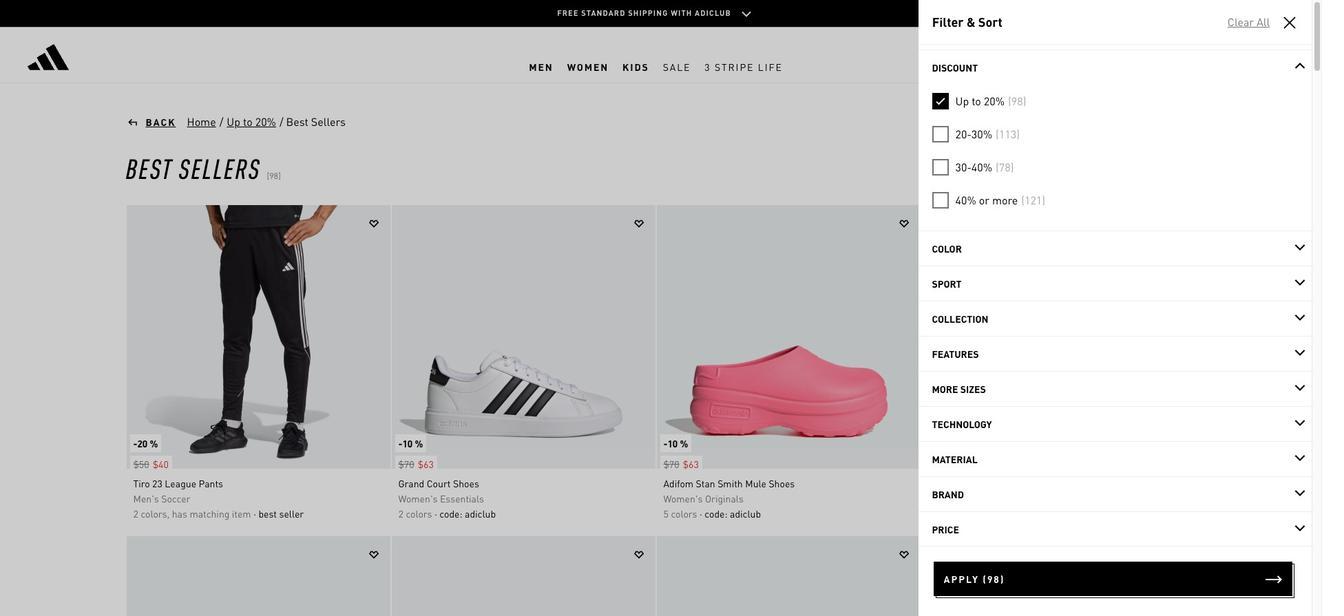 Task type: describe. For each thing, give the bounding box(es) containing it.
(78)
[[996, 160, 1014, 174]]

women's essentials white grand court shoes image
[[391, 205, 655, 469]]

1 · from the left
[[254, 508, 256, 520]]

1 pants from the left
[[199, 477, 223, 490]]

$70 for grand
[[398, 458, 414, 470]]

shoes inside grand court shoes women's essentials 2 colors · code: adiclub
[[453, 477, 479, 490]]

4 % from the left
[[945, 437, 953, 450]]

essentials
[[440, 492, 484, 505]]

1 has from the left
[[172, 508, 187, 520]]

youth soccer black tiro 23 league pants image
[[922, 536, 1186, 616]]

(113)
[[996, 127, 1020, 141]]

more sizes
[[932, 383, 986, 395]]

0 vertical spatial 40%
[[972, 160, 992, 174]]

colors inside adifom stan smith mule shoes women's originals 5 colors · code: adiclub
[[671, 508, 697, 520]]

1 best from the left
[[259, 508, 277, 520]]

to for up to 20% (98)
[[972, 94, 981, 108]]

20% for up to 20% (98)
[[984, 94, 1005, 108]]

main navigation element
[[314, 50, 998, 83]]

up for up to 20% (98)
[[955, 94, 969, 108]]

2 -20 % from the left
[[929, 437, 953, 450]]

children essentials black racer tr23 shoes kids image
[[657, 536, 920, 616]]

2 league from the left
[[960, 477, 992, 490]]

material
[[932, 453, 978, 466]]

sport
[[932, 278, 962, 290]]

features
[[932, 348, 979, 360]]

5
[[664, 508, 669, 520]]

2 men's soccer black tiro 23 league pants image from the left
[[922, 205, 1186, 469]]

-10 % for adifom stan smith mule shoes women's originals 5 colors · code: adiclub
[[664, 437, 688, 450]]

30-40% (78)
[[955, 160, 1014, 174]]

discount
[[932, 61, 978, 74]]

30-
[[955, 160, 972, 174]]

1 2 from the left
[[133, 508, 138, 520]]

2 has from the left
[[967, 508, 983, 520]]

sellers for best sellers
[[311, 114, 346, 129]]

2 $50 from the left
[[929, 458, 945, 470]]

colors inside grand court shoes women's essentials 2 colors · code: adiclub
[[406, 508, 432, 520]]

filter
[[932, 14, 964, 30]]

more
[[992, 193, 1018, 207]]

(98)
[[1008, 94, 1026, 108]]

1 vertical spatial 40%
[[955, 193, 976, 207]]

home link
[[186, 114, 217, 130]]

$63 for grand
[[418, 458, 434, 470]]

best for best sellers [98]
[[126, 150, 173, 185]]

1 $40 from the left
[[153, 458, 169, 470]]

size
[[1272, 12, 1292, 25]]

more
[[932, 383, 958, 395]]

1 men's soccer black tiro 23 league pants image from the left
[[126, 205, 390, 469]]

20-
[[955, 127, 972, 141]]

1 20 from the left
[[137, 437, 148, 450]]

women's inside adifom stan smith mule shoes women's originals 5 colors · code: adiclub
[[664, 492, 703, 505]]

1 -20 % from the left
[[133, 437, 158, 450]]

(121)
[[1021, 193, 1045, 207]]

code: inside grand court shoes women's essentials 2 colors · code: adiclub
[[440, 508, 462, 520]]

standard
[[581, 8, 626, 18]]

home
[[187, 114, 216, 129]]

adiclub inside adifom stan smith mule shoes women's originals 5 colors · code: adiclub
[[730, 508, 761, 520]]

women's inside grand court shoes women's essentials 2 colors · code: adiclub
[[398, 492, 438, 505]]

1 23 from the left
[[152, 477, 162, 490]]

2 best from the left
[[1054, 508, 1072, 520]]

2 pants from the left
[[994, 477, 1018, 490]]

best sellers
[[286, 114, 346, 129]]

2 matching from the left
[[985, 508, 1025, 520]]

1 - from the left
[[133, 437, 137, 450]]

adiclub inside grand court shoes women's essentials 2 colors · code: adiclub
[[465, 508, 496, 520]]

best for best sellers
[[286, 114, 308, 129]]

code: inside adifom stan smith mule shoes women's originals 5 colors · code: adiclub
[[705, 508, 728, 520]]

women's originals white superstar xlg shoes image
[[126, 536, 390, 616]]

up to 20% link
[[226, 114, 277, 130]]

up for up to 20%
[[227, 114, 240, 129]]

men's for first "men's soccer black tiro 23 league pants" image
[[133, 492, 159, 505]]

tiro 23 league pants men's soccer 2 colors, has matching item · best seller for first "men's soccer black tiro 23 league pants" image
[[133, 477, 304, 520]]

1 $50 from the left
[[133, 458, 149, 470]]

[98]
[[267, 171, 281, 181]]

back button
[[126, 115, 176, 129]]

filter & sort
[[932, 14, 1002, 30]]

35"
[[956, 12, 970, 25]]

mule
[[745, 477, 766, 490]]

4 - from the left
[[929, 437, 933, 450]]

price
[[932, 523, 959, 536]]

1 % from the left
[[150, 437, 158, 450]]

-10 % for grand court shoes women's essentials 2 colors · code: adiclub
[[398, 437, 423, 450]]

women's running black ultraboost 20 running shoes image
[[391, 536, 655, 616]]

one
[[1251, 12, 1270, 25]]

clear all link
[[1227, 14, 1271, 30]]

technology
[[932, 418, 992, 430]]

originals
[[705, 492, 744, 505]]

4 · from the left
[[1049, 508, 1052, 520]]

collection
[[932, 313, 988, 325]]

free
[[557, 8, 579, 18]]

1 $50 $40 from the left
[[133, 458, 169, 470]]

adiclub
[[695, 8, 731, 18]]

women's originals pink adifom stan smith mule shoes image
[[657, 205, 920, 469]]



Task type: locate. For each thing, give the bounding box(es) containing it.
2 23 from the left
[[948, 477, 958, 490]]

$70 up adifom
[[664, 458, 679, 470]]

up up the 20-
[[955, 94, 969, 108]]

1 horizontal spatial to
[[972, 94, 981, 108]]

20
[[137, 437, 148, 450], [933, 437, 943, 450]]

0 vertical spatial best
[[286, 114, 308, 129]]

-10 % up adifom
[[664, 437, 688, 450]]

2 men's from the left
[[929, 492, 954, 505]]

up to 20% (98)
[[955, 94, 1026, 108]]

men's for second "men's soccer black tiro 23 league pants" image
[[929, 492, 954, 505]]

1 matching from the left
[[190, 508, 230, 520]]

$70 $63 for adifom
[[664, 458, 699, 470]]

adiclub down originals
[[730, 508, 761, 520]]

1 $70 $63 from the left
[[398, 458, 434, 470]]

2 -10 % from the left
[[664, 437, 688, 450]]

pants
[[199, 477, 223, 490], [994, 477, 1018, 490]]

1 adiclub from the left
[[465, 508, 496, 520]]

colors down grand
[[406, 508, 432, 520]]

0 horizontal spatial 20
[[137, 437, 148, 450]]

1 horizontal spatial $63
[[683, 458, 699, 470]]

women's down grand
[[398, 492, 438, 505]]

20%
[[984, 94, 1005, 108], [255, 114, 276, 129]]

40% left (78)
[[972, 160, 992, 174]]

tiro 23 league pants men's soccer 2 colors, has matching item · best seller
[[133, 477, 304, 520], [929, 477, 1099, 520]]

colors,
[[141, 508, 170, 520], [936, 508, 965, 520]]

apply (98)
[[944, 573, 1005, 585]]

1 horizontal spatial $50
[[929, 458, 945, 470]]

court
[[427, 477, 451, 490]]

10 up grand
[[402, 437, 413, 450]]

up
[[955, 94, 969, 108], [227, 114, 240, 129]]

· down stan
[[700, 508, 702, 520]]

20% for up to 20%
[[255, 114, 276, 129]]

0 horizontal spatial has
[[172, 508, 187, 520]]

$63
[[418, 458, 434, 470], [683, 458, 699, 470]]

1 $70 from the left
[[398, 458, 414, 470]]

0 horizontal spatial up
[[227, 114, 240, 129]]

best sellers [98]
[[126, 150, 281, 185]]

0 vertical spatial 20%
[[984, 94, 1005, 108]]

up right home
[[227, 114, 240, 129]]

0 horizontal spatial to
[[243, 114, 253, 129]]

league
[[165, 477, 196, 490], [960, 477, 992, 490]]

3 · from the left
[[700, 508, 702, 520]]

2 code: from the left
[[705, 508, 728, 520]]

0 horizontal spatial -20 %
[[133, 437, 158, 450]]

back
[[146, 116, 176, 128]]

code:
[[440, 508, 462, 520], [705, 508, 728, 520]]

0 horizontal spatial best
[[259, 508, 277, 520]]

0 horizontal spatial 10
[[402, 437, 413, 450]]

to for up to 20%
[[243, 114, 253, 129]]

0 horizontal spatial women's
[[398, 492, 438, 505]]

shoes inside adifom stan smith mule shoes women's originals 5 colors · code: adiclub
[[769, 477, 795, 490]]

0 horizontal spatial colors
[[406, 508, 432, 520]]

1 vertical spatial sellers
[[179, 150, 261, 185]]

1 horizontal spatial men's
[[929, 492, 954, 505]]

2 adiclub from the left
[[730, 508, 761, 520]]

brand
[[932, 488, 964, 501]]

up to 20%
[[227, 114, 276, 129]]

adifom stan smith mule shoes women's originals 5 colors · code: adiclub
[[664, 477, 795, 520]]

&
[[966, 14, 975, 30]]

-10 % up grand
[[398, 437, 423, 450]]

1 horizontal spatial women's
[[664, 492, 703, 505]]

2 inside grand court shoes women's essentials 2 colors · code: adiclub
[[398, 508, 403, 520]]

color
[[932, 242, 962, 255]]

one size
[[1251, 12, 1292, 25]]

-
[[133, 437, 137, 450], [398, 437, 402, 450], [664, 437, 668, 450], [929, 437, 933, 450]]

0 horizontal spatial league
[[165, 477, 196, 490]]

adifom
[[664, 477, 694, 490]]

clear all
[[1227, 14, 1270, 29]]

1 women's from the left
[[398, 492, 438, 505]]

1 tiro from the left
[[133, 477, 150, 490]]

item up the youth soccer black tiro 23 league pants image
[[1027, 508, 1047, 520]]

· up women's originals white superstar xlg shoes image
[[254, 508, 256, 520]]

1 colors from the left
[[406, 508, 432, 520]]

2 2 from the left
[[398, 508, 403, 520]]

0 horizontal spatial men's
[[133, 492, 159, 505]]

1 horizontal spatial -10 %
[[664, 437, 688, 450]]

2 $40 from the left
[[948, 458, 964, 470]]

0 horizontal spatial matching
[[190, 508, 230, 520]]

0 horizontal spatial $40
[[153, 458, 169, 470]]

0 horizontal spatial 23
[[152, 477, 162, 490]]

item
[[232, 508, 251, 520], [1027, 508, 1047, 520]]

0 horizontal spatial $70
[[398, 458, 414, 470]]

0 horizontal spatial best
[[126, 150, 173, 185]]

3 2 from the left
[[929, 508, 934, 520]]

apply (98) button
[[933, 562, 1293, 596]]

with
[[671, 8, 692, 18]]

tiro for first "men's soccer black tiro 23 league pants" image
[[133, 477, 150, 490]]

best down the 'back' button
[[126, 150, 173, 185]]

10 up adifom
[[668, 437, 678, 450]]

$40
[[153, 458, 169, 470], [948, 458, 964, 470]]

$50
[[133, 458, 149, 470], [929, 458, 945, 470]]

20% left best sellers
[[255, 114, 276, 129]]

2 tiro from the left
[[929, 477, 945, 490]]

0 horizontal spatial adiclub
[[465, 508, 496, 520]]

2 $70 $63 from the left
[[664, 458, 699, 470]]

40%
[[972, 160, 992, 174], [955, 193, 976, 207]]

0 horizontal spatial soccer
[[161, 492, 190, 505]]

1 horizontal spatial men's soccer black tiro 23 league pants image
[[922, 205, 1186, 469]]

shoes right mule
[[769, 477, 795, 490]]

1 horizontal spatial shoes
[[769, 477, 795, 490]]

2 item from the left
[[1027, 508, 1047, 520]]

3 % from the left
[[680, 437, 688, 450]]

1 colors, from the left
[[141, 508, 170, 520]]

1 horizontal spatial colors
[[671, 508, 697, 520]]

2 $50 $40 from the left
[[929, 458, 964, 470]]

matching
[[190, 508, 230, 520], [985, 508, 1025, 520]]

1 code: from the left
[[440, 508, 462, 520]]

2 % from the left
[[415, 437, 423, 450]]

1 horizontal spatial code:
[[705, 508, 728, 520]]

1 horizontal spatial best
[[1054, 508, 1072, 520]]

to right home
[[243, 114, 253, 129]]

2 20 from the left
[[933, 437, 943, 450]]

40% or more (121)
[[955, 193, 1045, 207]]

-10 %
[[398, 437, 423, 450], [664, 437, 688, 450]]

seller
[[279, 508, 304, 520], [1075, 508, 1099, 520]]

0 horizontal spatial men's soccer black tiro 23 league pants image
[[126, 205, 390, 469]]

2 colors from the left
[[671, 508, 697, 520]]

2 women's from the left
[[664, 492, 703, 505]]

$63 up 'court'
[[418, 458, 434, 470]]

1 horizontal spatial up
[[955, 94, 969, 108]]

1 vertical spatial to
[[243, 114, 253, 129]]

grand court shoes women's essentials 2 colors · code: adiclub
[[398, 477, 496, 520]]

1 horizontal spatial best
[[286, 114, 308, 129]]

10 for adifom stan smith mule shoes women's originals 5 colors · code: adiclub
[[668, 437, 678, 450]]

1 horizontal spatial tiro
[[929, 477, 945, 490]]

stan
[[696, 477, 715, 490]]

0 horizontal spatial $70 $63
[[398, 458, 434, 470]]

1 horizontal spatial 20%
[[984, 94, 1005, 108]]

colors right the 5 at bottom right
[[671, 508, 697, 520]]

0 horizontal spatial -10 %
[[398, 437, 423, 450]]

1 horizontal spatial has
[[967, 508, 983, 520]]

0 vertical spatial sellers
[[311, 114, 346, 129]]

0 horizontal spatial tiro
[[133, 477, 150, 490]]

shoes up essentials
[[453, 477, 479, 490]]

1 horizontal spatial 2
[[398, 508, 403, 520]]

$70 for adifom
[[664, 458, 679, 470]]

all
[[1257, 14, 1270, 29]]

20-30% (113)
[[955, 127, 1020, 141]]

smith
[[718, 477, 743, 490]]

2 soccer from the left
[[957, 492, 986, 505]]

1 horizontal spatial sellers
[[311, 114, 346, 129]]

40% left or
[[955, 193, 976, 207]]

soccer
[[161, 492, 190, 505], [957, 492, 986, 505]]

0 horizontal spatial colors,
[[141, 508, 170, 520]]

sort
[[978, 14, 1002, 30]]

$70 $63 up adifom
[[664, 458, 699, 470]]

to up 30% at the right of page
[[972, 94, 981, 108]]

2 tiro 23 league pants men's soccer 2 colors, has matching item · best seller from the left
[[929, 477, 1099, 520]]

2
[[133, 508, 138, 520], [398, 508, 403, 520], [929, 508, 934, 520]]

1 horizontal spatial tiro 23 league pants men's soccer 2 colors, has matching item · best seller
[[929, 477, 1099, 520]]

0 horizontal spatial item
[[232, 508, 251, 520]]

2 $70 from the left
[[664, 458, 679, 470]]

0 vertical spatial to
[[972, 94, 981, 108]]

0 horizontal spatial shoes
[[453, 477, 479, 490]]

1 seller from the left
[[279, 508, 304, 520]]

best right up to 20%
[[286, 114, 308, 129]]

1 horizontal spatial matching
[[985, 508, 1025, 520]]

$70 $63 up grand
[[398, 458, 434, 470]]

grand
[[398, 477, 424, 490]]

shipping
[[628, 8, 668, 18]]

$63 up adifom
[[683, 458, 699, 470]]

20% left the (98)
[[984, 94, 1005, 108]]

1 horizontal spatial 20
[[933, 437, 943, 450]]

2 - from the left
[[398, 437, 402, 450]]

0 horizontal spatial pants
[[199, 477, 223, 490]]

1 vertical spatial 20%
[[255, 114, 276, 129]]

$70 $63 for grand
[[398, 458, 434, 470]]

1 horizontal spatial item
[[1027, 508, 1047, 520]]

men's soccer black tiro 23 league pants image
[[126, 205, 390, 469], [922, 205, 1186, 469]]

0 horizontal spatial code:
[[440, 508, 462, 520]]

1 $63 from the left
[[418, 458, 434, 470]]

up inside up to 20% link
[[227, 114, 240, 129]]

item up women's originals white superstar xlg shoes image
[[232, 508, 251, 520]]

10 for grand court shoes women's essentials 2 colors · code: adiclub
[[402, 437, 413, 450]]

shoes
[[453, 477, 479, 490], [769, 477, 795, 490]]

to
[[972, 94, 981, 108], [243, 114, 253, 129]]

1 vertical spatial best
[[126, 150, 173, 185]]

adiclub
[[465, 508, 496, 520], [730, 508, 761, 520]]

-20 %
[[133, 437, 158, 450], [929, 437, 953, 450]]

tiro for second "men's soccer black tiro 23 league pants" image
[[929, 477, 945, 490]]

1 -10 % from the left
[[398, 437, 423, 450]]

1 horizontal spatial colors,
[[936, 508, 965, 520]]

women's down adifom
[[664, 492, 703, 505]]

$70 up grand
[[398, 458, 414, 470]]

best up women's originals white superstar xlg shoes image
[[259, 508, 277, 520]]

1 horizontal spatial league
[[960, 477, 992, 490]]

tiro
[[133, 477, 150, 490], [929, 477, 945, 490]]

1 10 from the left
[[402, 437, 413, 450]]

0 horizontal spatial $50
[[133, 458, 149, 470]]

1 horizontal spatial 10
[[668, 437, 678, 450]]

2 shoes from the left
[[769, 477, 795, 490]]

1 league from the left
[[165, 477, 196, 490]]

has
[[172, 508, 187, 520], [967, 508, 983, 520]]

1 horizontal spatial seller
[[1075, 508, 1099, 520]]

2 colors, from the left
[[936, 508, 965, 520]]

2 horizontal spatial 2
[[929, 508, 934, 520]]

1 horizontal spatial $70
[[664, 458, 679, 470]]

sellers for best sellers [98]
[[179, 150, 261, 185]]

clear
[[1227, 14, 1254, 29]]

$63 for adifom
[[683, 458, 699, 470]]

0 horizontal spatial $63
[[418, 458, 434, 470]]

1 horizontal spatial soccer
[[957, 492, 986, 505]]

0 horizontal spatial sellers
[[179, 150, 261, 185]]

· inside grand court shoes women's essentials 2 colors · code: adiclub
[[435, 508, 437, 520]]

women's
[[398, 492, 438, 505], [664, 492, 703, 505]]

· inside adifom stan smith mule shoes women's originals 5 colors · code: adiclub
[[700, 508, 702, 520]]

1 tiro 23 league pants men's soccer 2 colors, has matching item · best seller from the left
[[133, 477, 304, 520]]

sizes
[[960, 383, 986, 395]]

2 $63 from the left
[[683, 458, 699, 470]]

best
[[259, 508, 277, 520], [1054, 508, 1072, 520]]

1 soccer from the left
[[161, 492, 190, 505]]

best up the youth soccer black tiro 23 league pants image
[[1054, 508, 1072, 520]]

1 horizontal spatial adiclub
[[730, 508, 761, 520]]

1 shoes from the left
[[453, 477, 479, 490]]

%
[[150, 437, 158, 450], [415, 437, 423, 450], [680, 437, 688, 450], [945, 437, 953, 450]]

1 item from the left
[[232, 508, 251, 520]]

1 horizontal spatial pants
[[994, 477, 1018, 490]]

1 horizontal spatial $40
[[948, 458, 964, 470]]

free standard shipping with adiclub
[[557, 8, 731, 18]]

3 - from the left
[[664, 437, 668, 450]]

· down 'court'
[[435, 508, 437, 520]]

0 horizontal spatial seller
[[279, 508, 304, 520]]

or
[[979, 193, 990, 207]]

10
[[402, 437, 413, 450], [668, 437, 678, 450]]

men's
[[133, 492, 159, 505], [929, 492, 954, 505]]

35" link
[[932, 5, 994, 32]]

1 horizontal spatial 23
[[948, 477, 958, 490]]

1 horizontal spatial $50 $40
[[929, 458, 964, 470]]

2 · from the left
[[435, 508, 437, 520]]

30%
[[972, 127, 992, 141]]

0 horizontal spatial $50 $40
[[133, 458, 169, 470]]

one size link
[[1240, 5, 1302, 32]]

$70
[[398, 458, 414, 470], [664, 458, 679, 470]]

sellers
[[311, 114, 346, 129], [179, 150, 261, 185]]

1 vertical spatial up
[[227, 114, 240, 129]]

best
[[286, 114, 308, 129], [126, 150, 173, 185]]

2 10 from the left
[[668, 437, 678, 450]]

0 horizontal spatial 2
[[133, 508, 138, 520]]

· up the youth soccer black tiro 23 league pants image
[[1049, 508, 1052, 520]]

1 horizontal spatial $70 $63
[[664, 458, 699, 470]]

$70 $63
[[398, 458, 434, 470], [664, 458, 699, 470]]

adiclub down essentials
[[465, 508, 496, 520]]

0 vertical spatial up
[[955, 94, 969, 108]]

23
[[152, 477, 162, 490], [948, 477, 958, 490]]

0 horizontal spatial tiro 23 league pants men's soccer 2 colors, has matching item · best seller
[[133, 477, 304, 520]]

1 horizontal spatial -20 %
[[929, 437, 953, 450]]

0 horizontal spatial 20%
[[255, 114, 276, 129]]

tiro 23 league pants men's soccer 2 colors, has matching item · best seller for second "men's soccer black tiro 23 league pants" image
[[929, 477, 1099, 520]]

code: down essentials
[[440, 508, 462, 520]]

2 seller from the left
[[1075, 508, 1099, 520]]

code: down originals
[[705, 508, 728, 520]]

1 men's from the left
[[133, 492, 159, 505]]

·
[[254, 508, 256, 520], [435, 508, 437, 520], [700, 508, 702, 520], [1049, 508, 1052, 520]]



Task type: vqa. For each thing, say whether or not it's contained in the screenshot.


